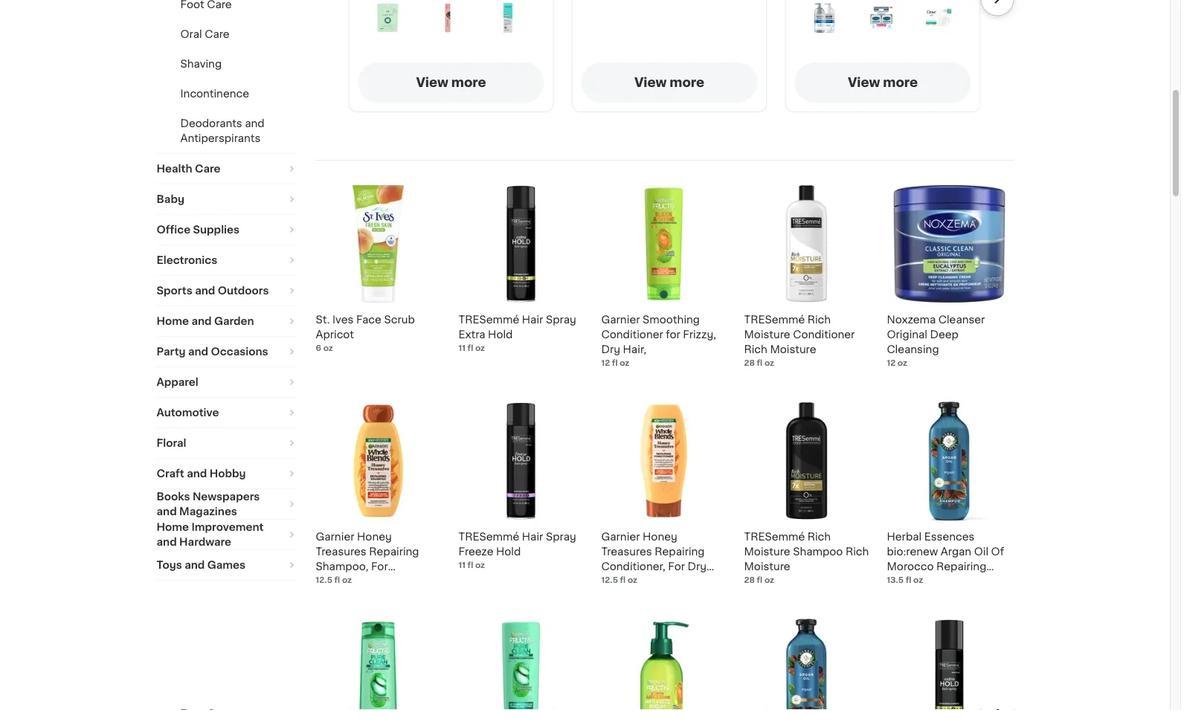 Task type: vqa. For each thing, say whether or not it's contained in the screenshot.


Task type: locate. For each thing, give the bounding box(es) containing it.
1 more from the left
[[452, 77, 486, 89]]

1 horizontal spatial view more
[[635, 77, 705, 89]]

care down antiperspirants
[[195, 164, 221, 174]]

12.5 fl oz down shampoo,
[[316, 577, 352, 585]]

12
[[602, 359, 610, 368], [887, 359, 896, 368]]

2 horizontal spatial repairing
[[937, 562, 987, 573]]

1 vertical spatial 11
[[459, 562, 466, 570]]

28 inside tresemmé rich moisture conditioner rich moisture 28 fl oz
[[744, 359, 755, 368]]

3 view from the left
[[848, 77, 880, 89]]

2 11 from the top
[[459, 562, 466, 570]]

automotive
[[157, 408, 219, 419]]

3 view more link from the left
[[795, 63, 971, 103]]

0 horizontal spatial view more button
[[358, 63, 544, 103]]

deep
[[930, 330, 959, 340]]

home inside home improvement and hardware
[[157, 523, 189, 533]]

0 vertical spatial hair
[[522, 315, 543, 326]]

1 vertical spatial spray
[[546, 532, 576, 543]]

electronics link
[[157, 246, 298, 276]]

repairing for conditioner,
[[655, 547, 705, 558]]

1 28 from the top
[[744, 359, 755, 368]]

tresemmé inside the tresemmé hair spray freeze hold 11 fl oz
[[459, 532, 520, 543]]

0 horizontal spatial 12
[[602, 359, 610, 368]]

1 horizontal spatial 12.5 fl oz
[[602, 577, 638, 585]]

garnier up shampoo,
[[316, 532, 355, 543]]

tresemmé for freeze
[[459, 532, 520, 543]]

more
[[452, 77, 486, 89], [670, 77, 705, 89], [883, 77, 918, 89]]

2 view more from the left
[[635, 77, 705, 89]]

dry
[[602, 345, 621, 355], [688, 562, 707, 573]]

for right shampoo,
[[371, 562, 388, 573]]

hair, for garnier honey treasures repairing shampoo, for damaged hair,
[[370, 577, 393, 587]]

2 horizontal spatial view more button
[[795, 63, 971, 103]]

fl inside the tresemmé hair spray freeze hold 11 fl oz
[[468, 562, 473, 570]]

1 12 from the left
[[602, 359, 610, 368]]

1 horizontal spatial for
[[668, 562, 685, 573]]

repairing for shampoo,
[[369, 547, 419, 558]]

for
[[666, 330, 681, 340]]

fl
[[468, 345, 473, 353], [612, 359, 618, 368], [757, 359, 763, 368], [468, 562, 473, 570], [335, 577, 340, 585], [620, 577, 626, 585], [757, 577, 763, 585], [906, 577, 912, 585]]

1 horizontal spatial view more button
[[581, 63, 758, 103]]

2 horizontal spatial more
[[883, 77, 918, 89]]

28 for tresemmé rich moisture shampoo rich moisture
[[744, 577, 755, 585]]

1 12.5 from the left
[[316, 577, 333, 585]]

cleanser
[[939, 315, 985, 326]]

dry inside garnier smoothing conditioner for frizzy, dry hair, 12 fl oz
[[602, 345, 621, 355]]

0 horizontal spatial view more
[[416, 77, 486, 89]]

shaving
[[180, 59, 222, 70]]

2 hair from the top
[[522, 532, 543, 543]]

ives
[[333, 315, 354, 326]]

oz inside the tresemmé rich moisture shampoo rich moisture 28 fl oz
[[765, 577, 775, 585]]

honey for conditioner,
[[643, 532, 678, 543]]

hair, inside garnier smoothing conditioner for frizzy, dry hair, 12 fl oz
[[623, 345, 647, 355]]

1 12.5 fl oz from the left
[[316, 577, 352, 585]]

garnier hydrating conditioner for all hair types, image
[[459, 616, 584, 711]]

garnier
[[602, 315, 640, 326], [316, 532, 355, 543], [602, 532, 640, 543]]

hair, right damaged
[[370, 577, 393, 587]]

honey inside garnier honey treasures repairing shampoo, for damaged hair,
[[357, 532, 392, 543]]

baby link
[[157, 185, 298, 215]]

deodorants
[[180, 119, 242, 129]]

garnier left 'smoothing'
[[602, 315, 640, 326]]

12.5 for garnier honey treasures repairing shampoo, for damaged hair,
[[316, 577, 333, 585]]

and right craft on the bottom of page
[[187, 469, 207, 480]]

floral
[[157, 439, 186, 449]]

view more for second view more link
[[635, 77, 705, 89]]

spray for tresemmé hair spray freeze hold
[[546, 532, 576, 543]]

hold inside the tresemmé hair spray freeze hold 11 fl oz
[[496, 547, 521, 558]]

1 horizontal spatial more
[[670, 77, 705, 89]]

treasures inside garnier honey treasures repairing conditioner, for dry hair,
[[602, 547, 652, 558]]

1 treasures from the left
[[316, 547, 367, 558]]

1 horizontal spatial tresemmé hair spray extra hold image
[[887, 616, 1012, 711]]

tresemmé rich moisture conditioner rich moisture image
[[744, 182, 869, 307]]

color-
[[887, 577, 920, 587]]

2 conditioner from the left
[[793, 330, 855, 340]]

repairing
[[369, 547, 419, 558], [655, 547, 705, 558], [937, 562, 987, 573]]

2 horizontal spatial view
[[848, 77, 880, 89]]

honey
[[357, 532, 392, 543], [643, 532, 678, 543]]

repairing inside garnier honey treasures repairing conditioner, for dry hair,
[[655, 547, 705, 558]]

toys and games link
[[157, 551, 298, 581]]

hair for tresemmé hair spray freeze hold
[[522, 532, 543, 543]]

tresemmé for conditioner
[[744, 315, 805, 326]]

honey for shampoo,
[[357, 532, 392, 543]]

1 horizontal spatial treasures
[[602, 547, 652, 558]]

2 horizontal spatial view more link
[[795, 63, 971, 103]]

0 vertical spatial tresemmé hair spray extra hold image
[[459, 182, 584, 307]]

treasures
[[316, 547, 367, 558], [602, 547, 652, 558]]

baby
[[157, 195, 184, 205]]

2 12.5 fl oz from the left
[[602, 577, 638, 585]]

2 more from the left
[[670, 77, 705, 89]]

moisture
[[744, 330, 791, 340], [770, 345, 817, 355], [744, 547, 791, 558], [744, 562, 791, 573]]

hair inside the tresemmé hair spray freeze hold 11 fl oz
[[522, 532, 543, 543]]

and up home and garden
[[195, 286, 215, 297]]

0 horizontal spatial conditioner
[[602, 330, 664, 340]]

2 honey from the left
[[643, 532, 678, 543]]

conditioner,
[[602, 562, 666, 573]]

1 horizontal spatial 12.5
[[602, 577, 618, 585]]

0 horizontal spatial treasures
[[316, 547, 367, 558]]

1 11 from the top
[[459, 345, 466, 353]]

12.5 fl oz
[[316, 577, 352, 585], [602, 577, 638, 585]]

0 horizontal spatial view more link
[[358, 63, 544, 103]]

nexxus advanced therappe shampoo and humectress conditioner, 32 fl oz, 2 ct image
[[810, 3, 840, 33]]

face
[[356, 315, 382, 326]]

apparel link
[[157, 368, 298, 398]]

hair, down 'smoothing'
[[623, 345, 647, 355]]

for for conditioner,
[[668, 562, 685, 573]]

rael miracle patch microcrystal spot cover image
[[373, 3, 403, 33]]

11 inside the tresemmé hair spray freeze hold 11 fl oz
[[459, 562, 466, 570]]

for inside garnier honey treasures repairing shampoo, for damaged hair,
[[371, 562, 388, 573]]

hair
[[522, 315, 543, 326], [522, 532, 543, 543]]

games
[[207, 561, 246, 571]]

12.5 for garnier honey treasures repairing conditioner, for dry hair,
[[602, 577, 618, 585]]

hold right freeze in the left of the page
[[496, 547, 521, 558]]

view more for view more link for nexxus advanced therappe shampoo and humectress conditioner, 32 fl oz, 2 ct icon in the top right of the page
[[848, 77, 918, 89]]

0 horizontal spatial repairing
[[369, 547, 419, 558]]

garnier inside garnier honey treasures repairing shampoo, for damaged hair,
[[316, 532, 355, 543]]

magazines
[[179, 507, 237, 518]]

1 spray from the top
[[546, 315, 576, 326]]

tresemmé
[[459, 315, 520, 326], [744, 315, 805, 326], [459, 532, 520, 543], [744, 532, 805, 543]]

1 for from the left
[[371, 562, 388, 573]]

0 horizontal spatial honey
[[357, 532, 392, 543]]

oz inside tresemmé rich moisture conditioner rich moisture 28 fl oz
[[765, 359, 775, 368]]

tresemmé for shampoo
[[744, 532, 805, 543]]

and
[[245, 119, 265, 129], [195, 286, 215, 297], [192, 317, 212, 327], [188, 347, 208, 358], [187, 469, 207, 480], [157, 507, 177, 518], [157, 538, 177, 548], [185, 561, 205, 571]]

acure organic rosehip oil image
[[493, 3, 523, 33]]

1 vertical spatial 28
[[744, 577, 755, 585]]

and for sports
[[195, 286, 215, 297]]

and up party and occasions
[[192, 317, 212, 327]]

oz inside the tresemmé hair spray freeze hold 11 fl oz
[[475, 562, 485, 570]]

herbal essences bio:renew argan oil of morocco repairing color-safe shampoo image
[[887, 399, 1012, 524]]

apricot
[[316, 330, 354, 340]]

0 vertical spatial hold
[[488, 330, 513, 340]]

hardware
[[179, 538, 231, 548]]

1 view more from the left
[[416, 77, 486, 89]]

12 inside "noxzema cleanser original deep cleansing 12 oz"
[[887, 359, 896, 368]]

1 vertical spatial home
[[157, 523, 189, 533]]

damaged
[[316, 577, 367, 587]]

0 horizontal spatial shampoo
[[793, 547, 843, 558]]

0 vertical spatial shampoo
[[793, 547, 843, 558]]

hold right extra
[[488, 330, 513, 340]]

and down "hardware"
[[185, 561, 205, 571]]

hair, inside garnier honey treasures repairing shampoo, for damaged hair,
[[370, 577, 393, 587]]

1 horizontal spatial 12
[[887, 359, 896, 368]]

12.5
[[316, 577, 333, 585], [602, 577, 618, 585]]

st. ives face scrub apricot 6 oz
[[316, 315, 415, 353]]

view more button
[[358, 63, 544, 103], [581, 63, 758, 103], [795, 63, 971, 103]]

0 horizontal spatial for
[[371, 562, 388, 573]]

1 horizontal spatial honey
[[643, 532, 678, 543]]

0 vertical spatial care
[[205, 29, 230, 40]]

1 view more button from the left
[[358, 63, 544, 103]]

0 vertical spatial 28
[[744, 359, 755, 368]]

home
[[157, 317, 189, 327], [157, 523, 189, 533]]

office
[[157, 225, 191, 236]]

garnier inside garnier smoothing conditioner for frizzy, dry hair, 12 fl oz
[[602, 315, 640, 326]]

for right 'conditioner,' on the bottom right
[[668, 562, 685, 573]]

1 horizontal spatial view
[[635, 77, 667, 89]]

1 view from the left
[[416, 77, 449, 89]]

1 vertical spatial shampoo
[[946, 577, 997, 587]]

0 horizontal spatial 12.5 fl oz
[[316, 577, 352, 585]]

garnier anti-frizz serum for frizzy, dry hair, image
[[602, 616, 727, 711]]

2 12.5 from the left
[[602, 577, 618, 585]]

1 horizontal spatial view more link
[[581, 63, 758, 103]]

and right 'party'
[[188, 347, 208, 358]]

books newspapers and magazines link
[[157, 490, 298, 520]]

0 horizontal spatial more
[[452, 77, 486, 89]]

office supplies link
[[157, 215, 298, 245]]

1 conditioner from the left
[[602, 330, 664, 340]]

11
[[459, 345, 466, 353], [459, 562, 466, 570]]

1 vertical spatial tresemmé hair spray extra hold image
[[887, 616, 1012, 711]]

2 for from the left
[[668, 562, 685, 573]]

0 vertical spatial home
[[157, 317, 189, 327]]

occasions
[[211, 347, 268, 358]]

1 hair from the top
[[522, 315, 543, 326]]

shampoo
[[793, 547, 843, 558], [946, 577, 997, 587]]

garnier smoothing conditioner for frizzy, dry hair, image
[[602, 182, 727, 307]]

spray inside the tresemmé hair spray freeze hold 11 fl oz
[[546, 532, 576, 543]]

home up 'party'
[[157, 317, 189, 327]]

0 horizontal spatial 12.5
[[316, 577, 333, 585]]

12.5 fl oz down 'conditioner,' on the bottom right
[[602, 577, 638, 585]]

12.5 fl oz for garnier honey treasures repairing shampoo, for damaged hair,
[[316, 577, 352, 585]]

safe
[[920, 577, 944, 587]]

hair, inside garnier honey treasures repairing conditioner, for dry hair,
[[602, 577, 625, 587]]

and inside deodorants and antiperspirants
[[245, 119, 265, 129]]

oral care link
[[180, 29, 230, 40]]

fl inside tresemmé hair spray extra hold 11 fl oz
[[468, 345, 473, 353]]

treasures for conditioner,
[[602, 547, 652, 558]]

0 vertical spatial dry
[[602, 345, 621, 355]]

12.5 down shampoo,
[[316, 577, 333, 585]]

garnier for garnier honey treasures repairing conditioner, for dry hair,
[[602, 532, 640, 543]]

garnier honey treasures repairing shampoo, for damaged hair, image
[[316, 399, 441, 524]]

0 vertical spatial 11
[[459, 345, 466, 353]]

1 view more link from the left
[[358, 63, 544, 103]]

1 honey from the left
[[357, 532, 392, 543]]

1 vertical spatial hair
[[522, 532, 543, 543]]

tresemmé for extra
[[459, 315, 520, 326]]

28 inside the tresemmé rich moisture shampoo rich moisture 28 fl oz
[[744, 577, 755, 585]]

tresemmé inside tresemmé rich moisture conditioner rich moisture 28 fl oz
[[744, 315, 805, 326]]

tresemmé hair spray extra hold 11 fl oz
[[459, 315, 576, 353]]

2 home from the top
[[157, 523, 189, 533]]

tresemmé inside tresemmé hair spray extra hold 11 fl oz
[[459, 315, 520, 326]]

home down books
[[157, 523, 189, 533]]

garnier up 'conditioner,' on the bottom right
[[602, 532, 640, 543]]

and up antiperspirants
[[245, 119, 265, 129]]

garnier inside garnier honey treasures repairing conditioner, for dry hair,
[[602, 532, 640, 543]]

12.5 down 'conditioner,' on the bottom right
[[602, 577, 618, 585]]

treasures up 'conditioner,' on the bottom right
[[602, 547, 652, 558]]

1 vertical spatial dry
[[688, 562, 707, 573]]

11 down freeze in the left of the page
[[459, 562, 466, 570]]

and inside home improvement and hardware
[[157, 538, 177, 548]]

of
[[992, 547, 1005, 558]]

oz
[[323, 345, 333, 353], [475, 345, 485, 353], [620, 359, 630, 368], [765, 359, 775, 368], [898, 359, 908, 368], [475, 562, 485, 570], [342, 577, 352, 585], [628, 577, 638, 585], [765, 577, 775, 585], [914, 577, 924, 585]]

noxzema cleanser original deep cleansing image
[[887, 182, 1012, 307]]

2 treasures from the left
[[602, 547, 652, 558]]

for inside garnier honey treasures repairing conditioner, for dry hair,
[[668, 562, 685, 573]]

3 more from the left
[[883, 77, 918, 89]]

and up toys
[[157, 538, 177, 548]]

treasures up shampoo,
[[316, 547, 367, 558]]

view more button for second view more link
[[581, 63, 758, 103]]

1 horizontal spatial dry
[[688, 562, 707, 573]]

spray
[[546, 315, 576, 326], [546, 532, 576, 543]]

care for oral care
[[205, 29, 230, 40]]

repairing inside garnier honey treasures repairing shampoo, for damaged hair,
[[369, 547, 419, 558]]

tresemmé hair spray freeze hold 11 fl oz
[[459, 532, 576, 570]]

0 horizontal spatial view
[[416, 77, 449, 89]]

tresemmé hair spray extra hold image
[[459, 182, 584, 307], [887, 616, 1012, 711]]

hair inside tresemmé hair spray extra hold 11 fl oz
[[522, 315, 543, 326]]

tresemmé inside the tresemmé rich moisture shampoo rich moisture 28 fl oz
[[744, 532, 805, 543]]

floral link
[[157, 429, 298, 459]]

care right oral
[[205, 29, 230, 40]]

1 vertical spatial hold
[[496, 547, 521, 558]]

0 horizontal spatial dry
[[602, 345, 621, 355]]

and down books
[[157, 507, 177, 518]]

1 horizontal spatial repairing
[[655, 547, 705, 558]]

2 view more button from the left
[[581, 63, 758, 103]]

toys
[[157, 561, 182, 571]]

spray inside tresemmé hair spray extra hold 11 fl oz
[[546, 315, 576, 326]]

1 horizontal spatial shampoo
[[946, 577, 997, 587]]

3 view more from the left
[[848, 77, 918, 89]]

craft
[[157, 469, 184, 480]]

honey up shampoo,
[[357, 532, 392, 543]]

morocco
[[887, 562, 934, 573]]

cetaphil gentle skin cleanser, dry to normal sensitive skin, 20 fl oz, 2 ct image
[[867, 3, 896, 33]]

2 view from the left
[[635, 77, 667, 89]]

view for nexxus advanced therappe shampoo and humectress conditioner, 32 fl oz, 2 ct icon in the top right of the page
[[848, 77, 880, 89]]

oz inside "noxzema cleanser original deep cleansing 12 oz"
[[898, 359, 908, 368]]

and inside books newspapers and magazines
[[157, 507, 177, 518]]

st.
[[316, 315, 330, 326]]

2 12 from the left
[[887, 359, 896, 368]]

home for home improvement and hardware
[[157, 523, 189, 533]]

treasures inside garnier honey treasures repairing shampoo, for damaged hair,
[[316, 547, 367, 558]]

hobby
[[210, 469, 246, 480]]

1 horizontal spatial conditioner
[[793, 330, 855, 340]]

11 down extra
[[459, 345, 466, 353]]

1 vertical spatial care
[[195, 164, 221, 174]]

2 spray from the top
[[546, 532, 576, 543]]

1 home from the top
[[157, 317, 189, 327]]

hair, down 'conditioner,' on the bottom right
[[602, 577, 625, 587]]

honey up 'conditioner,' on the bottom right
[[643, 532, 678, 543]]

hold inside tresemmé hair spray extra hold 11 fl oz
[[488, 330, 513, 340]]

honey inside garnier honey treasures repairing conditioner, for dry hair,
[[643, 532, 678, 543]]

2 horizontal spatial view more
[[848, 77, 918, 89]]

electronics
[[157, 256, 217, 266]]

0 vertical spatial spray
[[546, 315, 576, 326]]

2 28 from the top
[[744, 577, 755, 585]]

3 view more button from the left
[[795, 63, 971, 103]]

11 inside tresemmé hair spray extra hold 11 fl oz
[[459, 345, 466, 353]]

conditioner inside tresemmé rich moisture conditioner rich moisture 28 fl oz
[[793, 330, 855, 340]]



Task type: describe. For each thing, give the bounding box(es) containing it.
original
[[887, 330, 928, 340]]

tresemmé rich moisture conditioner rich moisture 28 fl oz
[[744, 315, 855, 368]]

home and garden link
[[157, 307, 298, 337]]

incontinence link
[[180, 89, 249, 99]]

garnier for garnier smoothing conditioner for frizzy, dry hair, 12 fl oz
[[602, 315, 640, 326]]

view more for rael miracle patch microcrystal spot cover image's view more link
[[416, 77, 486, 89]]

fl inside tresemmé rich moisture conditioner rich moisture 28 fl oz
[[757, 359, 763, 368]]

28 for tresemmé rich moisture conditioner rich moisture
[[744, 359, 755, 368]]

oral care
[[180, 29, 230, 40]]

bio:renew
[[887, 547, 938, 558]]

11 for freeze
[[459, 562, 466, 570]]

garnier purifying shampoo, for all hair types, image
[[316, 616, 441, 711]]

shampoo inside herbal essences bio:renew argan oil of morocco repairing color-safe shampoo
[[946, 577, 997, 587]]

cleansing
[[887, 345, 939, 355]]

toys and games
[[157, 561, 246, 571]]

and for party
[[188, 347, 208, 358]]

shaving link
[[180, 59, 222, 70]]

oz inside the st. ives face scrub apricot 6 oz
[[323, 345, 333, 353]]

argan
[[941, 547, 972, 558]]

and for toys
[[185, 561, 205, 571]]

tresemmé hair spray freeze hold image
[[459, 399, 584, 524]]

dry inside garnier honey treasures repairing conditioner, for dry hair,
[[688, 562, 707, 573]]

improvement
[[192, 523, 264, 533]]

11 for extra
[[459, 345, 466, 353]]

home and garden
[[157, 317, 254, 327]]

and for home
[[192, 317, 212, 327]]

antiperspirants
[[180, 134, 261, 144]]

herbal essences bio:renew argan oil of morocco repairing color-safe shampoo
[[887, 532, 1005, 587]]

craft and hobby link
[[157, 459, 298, 489]]

more for second view more link
[[670, 77, 705, 89]]

party
[[157, 347, 186, 358]]

repairing inside herbal essences bio:renew argan oil of morocco repairing color-safe shampoo
[[937, 562, 987, 573]]

garnier for garnier honey treasures repairing shampoo, for damaged hair,
[[316, 532, 355, 543]]

health care link
[[157, 154, 298, 184]]

oz inside tresemmé hair spray extra hold 11 fl oz
[[475, 345, 485, 353]]

party and occasions
[[157, 347, 268, 358]]

newspapers
[[193, 492, 260, 503]]

garnier honey treasures repairing conditioner, for dry hair,
[[602, 532, 707, 587]]

home for home and garden
[[157, 317, 189, 327]]

6
[[316, 345, 321, 353]]

view for rael miracle patch microcrystal spot cover image
[[416, 77, 449, 89]]

health care
[[157, 164, 221, 174]]

home improvement and hardware link
[[157, 520, 298, 550]]

shampoo inside the tresemmé rich moisture shampoo rich moisture 28 fl oz
[[793, 547, 843, 558]]

dove sensitive skin beauty bar soap, hypo-allergenic, 3.75 oz, 16 ct image
[[924, 3, 953, 33]]

oil
[[974, 547, 989, 558]]

frizzy,
[[683, 330, 716, 340]]

fl inside garnier smoothing conditioner for frizzy, dry hair, 12 fl oz
[[612, 359, 618, 368]]

view more button for view more link for nexxus advanced therappe shampoo and humectress conditioner, 32 fl oz, 2 ct icon in the top right of the page
[[795, 63, 971, 103]]

12 inside garnier smoothing conditioner for frizzy, dry hair, 12 fl oz
[[602, 359, 610, 368]]

sports and outdoors link
[[157, 276, 298, 306]]

books
[[157, 492, 190, 503]]

oz inside garnier smoothing conditioner for frizzy, dry hair, 12 fl oz
[[620, 359, 630, 368]]

hold for extra
[[488, 330, 513, 340]]

view more link for rael miracle patch microcrystal spot cover image
[[358, 63, 544, 103]]

and for craft
[[187, 469, 207, 480]]

noxzema
[[887, 315, 936, 326]]

home improvement and hardware
[[157, 523, 264, 548]]

care for health care
[[195, 164, 221, 174]]

garnier honey treasures repairing shampoo, for damaged hair,
[[316, 532, 419, 587]]

party and occasions link
[[157, 337, 298, 367]]

craft and hobby
[[157, 469, 246, 480]]

herbal
[[887, 532, 922, 543]]

extra
[[459, 330, 486, 340]]

garnier honey treasures repairing conditioner, for dry hair, image
[[602, 399, 727, 524]]

tresemmé rich moisture shampoo rich moisture image
[[744, 399, 869, 524]]

sports
[[157, 286, 193, 297]]

incontinence
[[180, 89, 249, 99]]

supplies
[[193, 225, 240, 236]]

outdoors
[[218, 286, 269, 297]]

0 horizontal spatial tresemmé hair spray extra hold image
[[459, 182, 584, 307]]

12.5 fl oz for garnier honey treasures repairing conditioner, for dry hair,
[[602, 577, 638, 585]]

smoothing
[[643, 315, 700, 326]]

hair for tresemmé hair spray extra hold
[[522, 315, 543, 326]]

2 view more link from the left
[[581, 63, 758, 103]]

office supplies
[[157, 225, 240, 236]]

garden
[[214, 317, 254, 327]]

more for rael miracle patch microcrystal spot cover image's view more link
[[452, 77, 486, 89]]

deodorants and antiperspirants
[[180, 119, 265, 144]]

fl inside the tresemmé rich moisture shampoo rich moisture 28 fl oz
[[757, 577, 763, 585]]

13.5
[[887, 577, 904, 585]]

shampoo,
[[316, 562, 369, 573]]

mineral fusion so lifted defined curl black mascara image
[[433, 3, 463, 33]]

and for deodorants
[[245, 119, 265, 129]]

spray for tresemmé hair spray extra hold
[[546, 315, 576, 326]]

more for view more link for nexxus advanced therappe shampoo and humectress conditioner, 32 fl oz, 2 ct icon in the top right of the page
[[883, 77, 918, 89]]

tresemmé rich moisture shampoo rich moisture 28 fl oz
[[744, 532, 869, 585]]

13.5 fl oz
[[887, 577, 924, 585]]

oral
[[180, 29, 202, 40]]

view more button for rael miracle patch microcrystal spot cover image's view more link
[[358, 63, 544, 103]]

treasures for shampoo,
[[316, 547, 367, 558]]

herbal essences bio renew argan oil of morocco conditioner image
[[744, 616, 869, 711]]

st. ives face scrub apricot image
[[316, 182, 441, 307]]

freeze
[[459, 547, 494, 558]]

books newspapers and magazines
[[157, 492, 260, 518]]

sports and outdoors
[[157, 286, 269, 297]]

scrub
[[384, 315, 415, 326]]

noxzema cleanser original deep cleansing 12 oz
[[887, 315, 985, 368]]

conditioner inside garnier smoothing conditioner for frizzy, dry hair, 12 fl oz
[[602, 330, 664, 340]]

hair, for garnier honey treasures repairing conditioner, for dry hair,
[[602, 577, 625, 587]]

apparel
[[157, 378, 198, 388]]

essences
[[925, 532, 975, 543]]

view more link for nexxus advanced therappe shampoo and humectress conditioner, 32 fl oz, 2 ct icon in the top right of the page
[[795, 63, 971, 103]]

deodorants and antiperspirants link
[[180, 119, 265, 144]]

automotive link
[[157, 398, 298, 428]]

health
[[157, 164, 192, 174]]

garnier smoothing conditioner for frizzy, dry hair, 12 fl oz
[[602, 315, 716, 368]]

hold for freeze
[[496, 547, 521, 558]]

for for shampoo,
[[371, 562, 388, 573]]



